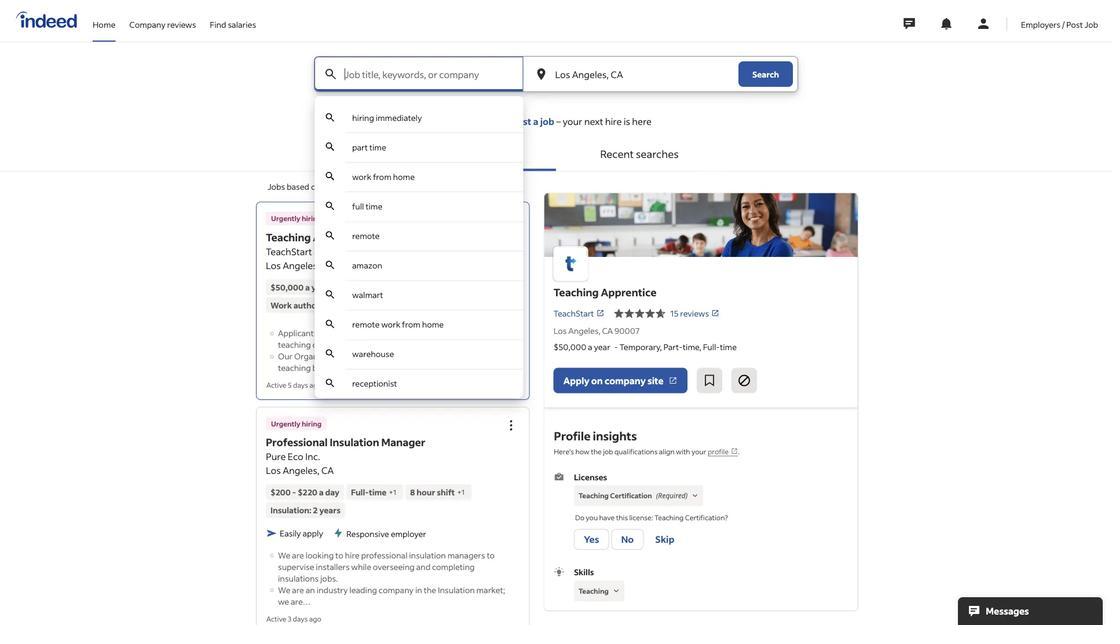 Task type: describe. For each thing, give the bounding box(es) containing it.
year for $50,000 a year - temporary, part-time, full-time
[[594, 342, 611, 353]]

teaching up teachstart link
[[554, 286, 599, 299]]

profile insights main content
[[0, 56, 1113, 626]]

time,
[[683, 342, 702, 353]]

leading
[[350, 585, 377, 596]]

manager
[[381, 436, 426, 449]]

pure
[[266, 451, 286, 463]]

professional insulation manager
[[266, 436, 426, 449]]

find salaries
[[210, 19, 256, 30]]

work
[[271, 300, 292, 311]]

0 horizontal spatial your
[[323, 182, 340, 192]]

completing
[[432, 562, 475, 573]]

insulations
[[278, 574, 319, 584]]

1 horizontal spatial -
[[615, 342, 618, 353]]

1 vertical spatial apprentice
[[601, 286, 657, 299]]

insulation inside we are looking to hire professional insulation managers to supervise installers while overseeing and completing insulations jobs. we are an industry leading company in the insulation market; we are…
[[438, 585, 475, 596]]

eco
[[288, 451, 304, 463]]

0 horizontal spatial apprentice
[[313, 231, 368, 244]]

1 vertical spatial from
[[402, 320, 421, 330]]

1 vertical spatial 90007
[[615, 326, 640, 336]]

full time
[[352, 201, 383, 212]]

search suggestions list box
[[315, 103, 524, 399]]

0 vertical spatial your
[[563, 115, 583, 127]]

jobs.
[[321, 574, 338, 584]]

$220
[[298, 488, 318, 498]]

ca inside the "teachstart los angeles, ca 90007"
[[322, 260, 334, 272]]

Edit location text field
[[553, 57, 716, 92]]

apply on company site button
[[554, 368, 688, 394]]

salaries
[[228, 19, 256, 30]]

yes button
[[574, 529, 609, 550]]

to up installers
[[336, 551, 344, 561]]

work inside work from home link
[[352, 172, 372, 182]]

on inside popup button
[[592, 375, 603, 387]]

2 we from the top
[[278, 585, 291, 596]]

the inside applicants do not need a background in education, or teaching certification – only a bachelor's degree. our organization: *teachstart accelerates the pathway to teaching by recruiting great people,…
[[437, 352, 449, 362]]

+ inside 8 hour shift + 1
[[457, 488, 462, 497]]

time right time,
[[720, 342, 737, 353]]

a right only at the left of the page
[[383, 340, 387, 350]]

none search field inside profile insights "main content"
[[305, 56, 808, 399]]

you for do you have this license: teaching certification ?
[[586, 513, 598, 522]]

90007 inside the "teachstart los angeles, ca 90007"
[[336, 260, 364, 272]]

supervise
[[278, 562, 314, 573]]

1 vertical spatial full-
[[703, 342, 720, 353]]

0 horizontal spatial on
[[311, 182, 321, 192]]

urgently hiring for professional
[[271, 420, 322, 429]]

$200
[[271, 488, 291, 498]]

immediately
[[376, 112, 422, 123]]

only
[[365, 340, 381, 350]]

los angeles, ca 90007
[[554, 326, 640, 336]]

company inside we are looking to hire professional insulation managers to supervise installers while overseeing and completing insulations jobs. we are an industry leading company in the insulation market; we are…
[[379, 585, 414, 596]]

part
[[352, 142, 368, 152]]

an
[[306, 585, 315, 596]]

full time link
[[315, 191, 524, 221]]

indeed
[[382, 182, 408, 192]]

teaching apprentice button
[[266, 231, 368, 244]]

1 we from the top
[[278, 551, 291, 561]]

easily apply
[[280, 529, 323, 539]]

1 teaching from the top
[[278, 340, 311, 350]]

1 inside full-time + 1
[[394, 488, 396, 497]]

employers: post a job
[[461, 115, 555, 127]]

a down los angeles, ca 90007
[[588, 342, 593, 353]]

0 vertical spatial hire
[[606, 115, 622, 127]]

company
[[129, 19, 166, 30]]

find
[[210, 19, 226, 30]]

a right post
[[533, 115, 539, 127]]

teaching inside button
[[579, 587, 609, 596]]

jobs
[[268, 182, 285, 192]]

0 horizontal spatial ?
[[674, 609, 677, 618]]

1 vertical spatial the
[[591, 447, 602, 456]]

remote for remote
[[352, 231, 380, 241]]

to right managers
[[487, 551, 495, 561]]

teaching up the "teachstart los angeles, ca 90007"
[[266, 231, 311, 244]]

account image
[[977, 17, 991, 31]]

*teachstart
[[347, 352, 391, 362]]

teachstart for teachstart
[[554, 308, 594, 319]]

active for professional
[[267, 615, 287, 624]]

do you have this skill: teaching ?
[[575, 609, 677, 618]]

1 are from the top
[[292, 551, 304, 561]]

company reviews
[[129, 19, 196, 30]]

hiring for insulation
[[302, 420, 322, 429]]

0 vertical spatial –
[[555, 115, 563, 127]]

remote work from home
[[352, 320, 444, 330]]

15 reviews
[[671, 308, 709, 319]]

profile
[[554, 429, 591, 444]]

friday
[[444, 282, 468, 293]]

year for $50,000 a year
[[312, 282, 329, 293]]

this for skill:
[[616, 609, 628, 618]]

recent searches
[[601, 147, 679, 161]]

hour
[[417, 488, 436, 498]]

with
[[676, 447, 690, 456]]

site
[[648, 375, 664, 387]]

years
[[320, 506, 341, 516]]

hiring for apprentice
[[302, 214, 322, 223]]

teachstart los angeles, ca 90007
[[266, 246, 364, 272]]

easily
[[280, 529, 301, 539]]

2
[[313, 506, 318, 516]]

ago for teaching
[[310, 381, 322, 390]]

$200 - $220 a day
[[271, 488, 340, 498]]

education,
[[428, 328, 467, 339]]

search: Job title, keywords, or company text field
[[343, 57, 524, 92]]

hiring inside search suggestions list box
[[352, 112, 374, 123]]

accelerates
[[392, 352, 435, 362]]

1 vertical spatial teaching apprentice
[[554, 286, 657, 299]]

2 horizontal spatial your
[[692, 447, 707, 456]]

a up the work authorization
[[305, 282, 310, 293]]

active 5 days ago
[[267, 381, 322, 390]]

warehouse
[[352, 349, 394, 360]]

do for do you have this license:
[[575, 513, 584, 522]]

part time link
[[315, 132, 524, 162]]

looking
[[306, 551, 334, 561]]

reviews for 15 reviews
[[681, 308, 709, 319]]

time for full-time
[[358, 282, 376, 293]]

urgently for teaching apprentice
[[271, 214, 301, 223]]

15
[[671, 308, 679, 319]]

reviews for company reviews
[[167, 19, 196, 30]]

not interested image
[[738, 374, 752, 388]]

urgently hiring for teaching
[[271, 214, 322, 223]]

los inside pure eco inc. los angeles, ca
[[266, 465, 281, 477]]

los inside the "teachstart los angeles, ca 90007"
[[266, 260, 281, 272]]

based
[[287, 182, 310, 192]]

days for professional
[[293, 615, 308, 624]]

recruiting
[[323, 363, 360, 374]]

day
[[325, 488, 340, 498]]

5
[[288, 381, 292, 390]]

0 vertical spatial insulation
[[330, 436, 379, 449]]

employers:
[[461, 115, 510, 127]]

to left friday
[[434, 282, 442, 293]]

profile link
[[708, 447, 738, 457]]

teachstart link
[[554, 308, 605, 320]]

warehouse link
[[315, 339, 524, 369]]

to inside applicants do not need a background in education, or teaching certification – only a bachelor's degree. our organization: *teachstart accelerates the pathway to teaching by recruiting great people,…
[[485, 352, 493, 362]]

/
[[1063, 19, 1065, 30]]

time for full-time + 1
[[369, 488, 387, 498]]

2 are from the top
[[292, 585, 304, 596]]

time for part time
[[370, 142, 386, 152]]

0 horizontal spatial -
[[293, 488, 296, 498]]

next
[[585, 115, 604, 127]]

industry
[[317, 585, 348, 596]]

remote link
[[315, 221, 524, 251]]

profile insights
[[554, 429, 637, 444]]

3
[[288, 615, 292, 624]]

$50,000 for $50,000 a year - temporary, part-time, full-time
[[554, 342, 587, 353]]



Task type: vqa. For each thing, say whether or not it's contained in the screenshot.
need
yes



Task type: locate. For each thing, give the bounding box(es) containing it.
part time
[[352, 142, 386, 152]]

hiring
[[352, 112, 374, 123], [302, 214, 322, 223], [302, 420, 322, 429]]

have
[[599, 513, 615, 522], [599, 609, 615, 618]]

1 horizontal spatial 1
[[462, 488, 465, 497]]

our
[[278, 352, 293, 362]]

we
[[278, 597, 289, 607]]

from up bachelor's
[[402, 320, 421, 330]]

teachstart logo image
[[545, 193, 858, 257], [554, 247, 589, 281]]

employers
[[1022, 19, 1061, 30]]

this left the skill:
[[616, 609, 628, 618]]

job for the
[[603, 447, 613, 456]]

amazon
[[352, 260, 383, 271]]

los down pure
[[266, 465, 281, 477]]

part-
[[664, 342, 683, 353]]

– left next at the right of the page
[[555, 115, 563, 127]]

teachstart up los angeles, ca 90007
[[554, 308, 594, 319]]

1 vertical spatial insulation
[[438, 585, 475, 596]]

urgently for professional insulation manager
[[271, 420, 301, 429]]

your right with
[[692, 447, 707, 456]]

1 horizontal spatial from
[[402, 320, 421, 330]]

have for skill:
[[599, 609, 615, 618]]

your
[[563, 115, 583, 127], [323, 182, 340, 192], [692, 447, 707, 456]]

1 vertical spatial urgently hiring
[[271, 420, 322, 429]]

days
[[293, 381, 308, 390], [293, 615, 308, 624]]

1 vertical spatial job
[[603, 447, 613, 456]]

0 vertical spatial have
[[599, 513, 615, 522]]

reviews right 15
[[681, 308, 709, 319]]

teaching apprentice up teachstart link
[[554, 286, 657, 299]]

0 vertical spatial are
[[292, 551, 304, 561]]

urgently hiring up professional
[[271, 420, 322, 429]]

jobs based on your activity on indeed
[[268, 182, 408, 192]]

days right the 3
[[293, 615, 308, 624]]

work from home
[[352, 172, 415, 182]]

time for full time
[[366, 201, 383, 212]]

2 teaching from the top
[[278, 363, 311, 374]]

0 vertical spatial los
[[266, 260, 281, 272]]

insulation:
[[271, 506, 312, 516]]

1 horizontal spatial on
[[371, 182, 380, 192]]

messages
[[986, 606, 1030, 618]]

1 horizontal spatial home
[[422, 320, 444, 330]]

1 vertical spatial year
[[594, 342, 611, 353]]

.
[[738, 447, 740, 456]]

full-time
[[341, 282, 376, 293]]

urgently hiring up teaching apprentice button
[[271, 214, 322, 223]]

have up 'yes' button at the bottom right of page
[[599, 513, 615, 522]]

$50,000 down los angeles, ca 90007
[[554, 342, 587, 353]]

on right based
[[311, 182, 321, 192]]

2 horizontal spatial on
[[592, 375, 603, 387]]

reviews inside profile insights "main content"
[[681, 308, 709, 319]]

in inside we are looking to hire professional insulation managers to supervise installers while overseeing and completing insulations jobs. we are an industry leading company in the insulation market; we are…
[[415, 585, 422, 596]]

work from home link
[[315, 162, 524, 191]]

0 vertical spatial from
[[373, 172, 392, 182]]

0 vertical spatial teaching apprentice
[[266, 231, 368, 244]]

active 3 days ago
[[267, 615, 322, 624]]

from right 'activity'
[[373, 172, 392, 182]]

2 have from the top
[[599, 609, 615, 618]]

pathway
[[451, 352, 483, 362]]

- left the temporary,
[[615, 342, 618, 353]]

employers / post job link
[[1022, 0, 1099, 39]]

while
[[351, 562, 372, 573]]

1 horizontal spatial missing qualification image
[[690, 491, 700, 501]]

1 vertical spatial your
[[323, 182, 340, 192]]

$50,000 for $50,000 a year
[[271, 282, 304, 293]]

– inside applicants do not need a background in education, or teaching certification – only a bachelor's degree. our organization: *teachstart accelerates the pathway to teaching by recruiting great people,…
[[360, 340, 364, 350]]

this left license:
[[616, 513, 628, 522]]

+
[[389, 488, 394, 497], [457, 488, 462, 497]]

1 vertical spatial teachstart
[[554, 308, 594, 319]]

employer
[[391, 529, 427, 540]]

profile
[[708, 447, 729, 456]]

temporary,
[[620, 342, 662, 353]]

0 vertical spatial missing qualification image
[[690, 491, 700, 501]]

here
[[632, 115, 652, 127]]

1 horizontal spatial year
[[594, 342, 611, 353]]

need
[[345, 328, 364, 339]]

None search field
[[305, 56, 808, 399]]

post
[[1067, 19, 1084, 30]]

searches
[[636, 147, 679, 161]]

certification inside teaching certification (required)
[[610, 491, 652, 500]]

1 do from the top
[[575, 513, 584, 522]]

are
[[292, 551, 304, 561], [292, 585, 304, 596]]

do
[[319, 328, 329, 339]]

+ right the "shift"
[[457, 488, 462, 497]]

4.8 out of 5 stars. link to 15 company reviews (opens in a new tab) image
[[614, 307, 666, 321]]

job down insights
[[603, 447, 613, 456]]

1 horizontal spatial –
[[555, 115, 563, 127]]

0 horizontal spatial job
[[541, 115, 555, 127]]

1 right the "shift"
[[462, 488, 465, 497]]

have for license:
[[599, 513, 615, 522]]

2 urgently hiring from the top
[[271, 420, 322, 429]]

days right 5
[[293, 381, 308, 390]]

to right pathway
[[485, 352, 493, 362]]

90007 up full-time on the top of the page
[[336, 260, 364, 272]]

apprentice up 4.8 out of 5 stars. link to 15 company reviews (opens in a new tab) image
[[601, 286, 657, 299]]

monday
[[401, 282, 432, 293]]

1 you from the top
[[586, 513, 598, 522]]

remote for remote work from home
[[352, 320, 380, 330]]

1 vertical spatial company
[[379, 585, 414, 596]]

have down "teaching" button
[[599, 609, 615, 618]]

0 horizontal spatial from
[[373, 172, 392, 182]]

your next hire is here
[[563, 115, 652, 127]]

how
[[575, 447, 590, 456]]

1 vertical spatial ago
[[309, 615, 322, 624]]

0 horizontal spatial $50,000
[[271, 282, 304, 293]]

year up 'authorization' at the top left
[[312, 282, 329, 293]]

1 vertical spatial remote
[[352, 320, 380, 330]]

0 vertical spatial in
[[419, 328, 426, 339]]

teaching down applicants
[[278, 340, 311, 350]]

on left indeed in the left top of the page
[[371, 182, 380, 192]]

time down the amazon
[[358, 282, 376, 293]]

teaching down the skills
[[579, 587, 609, 596]]

the inside we are looking to hire professional insulation managers to supervise installers while overseeing and completing insulations jobs. we are an industry leading company in the insulation market; we are…
[[424, 585, 437, 596]]

are up supervise
[[292, 551, 304, 561]]

angeles, up $50,000 a year
[[283, 260, 320, 272]]

missing qualification image
[[690, 491, 700, 501], [611, 586, 622, 597]]

90007 up the temporary,
[[615, 326, 640, 336]]

post
[[512, 115, 532, 127]]

2 vertical spatial the
[[424, 585, 437, 596]]

1 vertical spatial reviews
[[681, 308, 709, 319]]

full-time + 1
[[351, 488, 396, 498]]

1 horizontal spatial work
[[381, 320, 401, 330]]

2 vertical spatial hiring
[[302, 420, 322, 429]]

active for teaching
[[267, 381, 287, 390]]

do for do you have this skill:
[[575, 609, 584, 618]]

hiring immediately link
[[315, 103, 524, 132]]

2 active from the top
[[267, 615, 287, 624]]

2 + from the left
[[457, 488, 462, 497]]

1 1 from the left
[[394, 488, 396, 497]]

work up bachelor's
[[381, 320, 401, 330]]

los up $50,000 a year
[[266, 260, 281, 272]]

0 vertical spatial certification
[[610, 491, 652, 500]]

1 vertical spatial active
[[267, 615, 287, 624]]

activity
[[342, 182, 369, 192]]

time right 'part'
[[370, 142, 386, 152]]

here's
[[554, 447, 574, 456]]

0 vertical spatial $50,000
[[271, 282, 304, 293]]

1 vertical spatial in
[[415, 585, 422, 596]]

inc.
[[305, 451, 320, 463]]

year
[[312, 282, 329, 293], [594, 342, 611, 353]]

1 have from the top
[[599, 513, 615, 522]]

1 horizontal spatial ?
[[725, 513, 728, 522]]

0 vertical spatial -
[[615, 342, 618, 353]]

1 inside 8 hour shift + 1
[[462, 488, 465, 497]]

insulation down completing
[[438, 585, 475, 596]]

insulation: 2 years
[[271, 506, 341, 516]]

angeles, inside pure eco inc. los angeles, ca
[[283, 465, 320, 477]]

remote up only at the left of the page
[[352, 320, 380, 330]]

0 vertical spatial urgently hiring
[[271, 214, 322, 223]]

1 vertical spatial hiring
[[302, 214, 322, 223]]

90007
[[336, 260, 364, 272], [615, 326, 640, 336]]

full
[[352, 201, 364, 212]]

active left 5
[[267, 381, 287, 390]]

teaching inside teaching certification (required)
[[579, 491, 609, 500]]

messages unread count 0 image
[[902, 12, 917, 35]]

in inside applicants do not need a background in education, or teaching certification – only a bachelor's degree. our organization: *teachstart accelerates the pathway to teaching by recruiting great people,…
[[419, 328, 426, 339]]

home up full time link
[[393, 172, 415, 182]]

+ inside full-time + 1
[[389, 488, 394, 497]]

0 vertical spatial work
[[352, 172, 372, 182]]

on right apply
[[592, 375, 603, 387]]

ca down teaching apprentice button
[[322, 260, 334, 272]]

0 vertical spatial angeles,
[[283, 260, 320, 272]]

hiring up professional
[[302, 420, 322, 429]]

the right the how on the bottom
[[591, 447, 602, 456]]

we
[[278, 551, 291, 561], [278, 585, 291, 596]]

you down "teaching" button
[[586, 609, 598, 618]]

work inside remote work from home link
[[381, 320, 401, 330]]

home up degree.
[[422, 320, 444, 330]]

reviews right company
[[167, 19, 196, 30]]

teaching apprentice
[[266, 231, 368, 244], [554, 286, 657, 299]]

are down insulations on the bottom left of page
[[292, 585, 304, 596]]

0 horizontal spatial work
[[352, 172, 372, 182]]

ca down teachstart link
[[602, 326, 613, 336]]

hire
[[606, 115, 622, 127], [345, 551, 360, 561]]

1 horizontal spatial apprentice
[[601, 286, 657, 299]]

1 vertical spatial have
[[599, 609, 615, 618]]

8 hour shift + 1
[[410, 488, 465, 498]]

ca inside pure eco inc. los angeles, ca
[[322, 465, 334, 477]]

hire left is
[[606, 115, 622, 127]]

company inside 'apply on company site' popup button
[[605, 375, 646, 387]]

walmart
[[352, 290, 383, 300]]

0 horizontal spatial home
[[393, 172, 415, 182]]

0 horizontal spatial 90007
[[336, 260, 364, 272]]

ago down by
[[310, 381, 322, 390]]

here's how the job qualifications align with your
[[554, 447, 708, 456]]

notifications unread count 0 image
[[940, 17, 954, 31]]

2 do from the top
[[575, 609, 584, 618]]

2 vertical spatial your
[[692, 447, 707, 456]]

no button
[[611, 529, 644, 550]]

full- for full-time + 1
[[351, 488, 369, 498]]

full- for full-time
[[341, 282, 358, 293]]

1 vertical spatial missing qualification image
[[611, 586, 622, 597]]

the down degree.
[[437, 352, 449, 362]]

recent
[[601, 147, 634, 161]]

remote work from home link
[[315, 310, 524, 339]]

walmart link
[[315, 280, 524, 310]]

ago down are…
[[309, 615, 322, 624]]

teaching right the skill:
[[645, 609, 674, 618]]

–
[[555, 115, 563, 127], [360, 340, 364, 350]]

- left $220
[[293, 488, 296, 498]]

1 vertical spatial this
[[616, 609, 628, 618]]

0 vertical spatial hiring
[[352, 112, 374, 123]]

certification down the (required)
[[685, 513, 725, 522]]

teachstart inside the "teachstart los angeles, ca 90007"
[[266, 246, 312, 258]]

time right full
[[366, 201, 383, 212]]

your left next at the right of the page
[[563, 115, 583, 127]]

1 vertical spatial home
[[422, 320, 444, 330]]

apply
[[303, 529, 323, 539]]

hire up while on the bottom of page
[[345, 551, 360, 561]]

1 remote from the top
[[352, 231, 380, 241]]

insulation left the manager
[[330, 436, 379, 449]]

angeles, down teachstart link
[[569, 326, 601, 336]]

a up only at the left of the page
[[366, 328, 370, 339]]

1 horizontal spatial company
[[605, 375, 646, 387]]

year down los angeles, ca 90007
[[594, 342, 611, 353]]

2 1 from the left
[[462, 488, 465, 497]]

market;
[[477, 585, 505, 596]]

teaching apprentice group
[[499, 208, 524, 233]]

the
[[437, 352, 449, 362], [591, 447, 602, 456], [424, 585, 437, 596]]

0 vertical spatial apprentice
[[313, 231, 368, 244]]

installers
[[316, 562, 350, 573]]

teachstart for teachstart los angeles, ca 90007
[[266, 246, 312, 258]]

we up we
[[278, 585, 291, 596]]

1 horizontal spatial hire
[[606, 115, 622, 127]]

2 vertical spatial full-
[[351, 488, 369, 498]]

you
[[586, 513, 598, 522], [586, 609, 598, 618]]

you up the yes
[[586, 513, 598, 522]]

urgently down jobs
[[271, 214, 301, 223]]

this for license:
[[616, 513, 628, 522]]

search
[[753, 69, 779, 79]]

license:
[[629, 513, 653, 522]]

none search field containing search
[[305, 56, 808, 399]]

missing qualification image up do you have this skill: teaching ?
[[611, 586, 622, 597]]

1 horizontal spatial job
[[603, 447, 613, 456]]

0 vertical spatial ago
[[310, 381, 322, 390]]

teaching up skip
[[655, 513, 684, 522]]

2 you from the top
[[586, 609, 598, 618]]

receptionist
[[352, 379, 397, 389]]

messages button
[[959, 598, 1103, 626]]

people,…
[[383, 363, 419, 374]]

time left 8
[[369, 488, 387, 498]]

1 urgently hiring from the top
[[271, 214, 322, 223]]

1 horizontal spatial your
[[563, 115, 583, 127]]

0 horizontal spatial hire
[[345, 551, 360, 561]]

1 urgently from the top
[[271, 214, 301, 223]]

recent searches button
[[556, 136, 723, 171]]

full- right the day
[[351, 488, 369, 498]]

or
[[469, 328, 477, 339]]

search button
[[739, 61, 793, 87]]

company left site
[[605, 375, 646, 387]]

a left the day
[[319, 488, 324, 498]]

teachstart down teaching apprentice button
[[266, 246, 312, 258]]

1 + from the left
[[389, 488, 394, 497]]

ago for professional
[[309, 615, 322, 624]]

remote up the amazon
[[352, 231, 380, 241]]

1 horizontal spatial teachstart
[[554, 308, 594, 319]]

1 vertical spatial urgently
[[271, 420, 301, 429]]

qualifications
[[615, 447, 658, 456]]

responsive
[[347, 529, 389, 540]]

0 horizontal spatial missing qualification image
[[611, 586, 622, 597]]

background
[[372, 328, 418, 339]]

teaching certification (required)
[[579, 491, 688, 501]]

0 vertical spatial year
[[312, 282, 329, 293]]

0 vertical spatial the
[[437, 352, 449, 362]]

urgently up professional
[[271, 420, 301, 429]]

1 horizontal spatial reviews
[[681, 308, 709, 319]]

2 vertical spatial los
[[266, 465, 281, 477]]

apply on company site
[[564, 375, 664, 387]]

home
[[393, 172, 415, 182], [422, 320, 444, 330]]

1 left 8
[[394, 488, 396, 497]]

1 horizontal spatial $50,000
[[554, 342, 587, 353]]

are…
[[291, 597, 311, 607]]

1 horizontal spatial teaching apprentice
[[554, 286, 657, 299]]

you for do you have this skill: teaching ?
[[586, 609, 598, 618]]

0 vertical spatial remote
[[352, 231, 380, 241]]

$50,000
[[271, 282, 304, 293], [554, 342, 587, 353]]

1 vertical spatial ca
[[602, 326, 613, 336]]

missing qualification image inside "teaching" button
[[611, 586, 622, 597]]

save this job image
[[703, 374, 717, 388]]

0 horizontal spatial company
[[379, 585, 414, 596]]

yes
[[584, 534, 599, 546]]

organization:
[[294, 352, 346, 362]]

0 vertical spatial 90007
[[336, 260, 364, 272]]

1 horizontal spatial insulation
[[438, 585, 475, 596]]

0 vertical spatial ?
[[725, 513, 728, 522]]

work
[[352, 172, 372, 182], [381, 320, 401, 330]]

insulation
[[330, 436, 379, 449], [438, 585, 475, 596]]

0 vertical spatial do
[[575, 513, 584, 522]]

0 horizontal spatial teaching apprentice
[[266, 231, 368, 244]]

2 urgently from the top
[[271, 420, 301, 429]]

job actions menu is collapsed image
[[505, 419, 519, 433]]

0 vertical spatial home
[[393, 172, 415, 182]]

in down and
[[415, 585, 422, 596]]

insights
[[593, 429, 637, 444]]

0 vertical spatial teaching
[[278, 340, 311, 350]]

0 vertical spatial ca
[[322, 260, 334, 272]]

job for a
[[541, 115, 555, 127]]

pure eco inc. los angeles, ca
[[266, 451, 334, 477]]

days for teaching
[[293, 381, 308, 390]]

work down 'part'
[[352, 172, 372, 182]]

hire inside we are looking to hire professional insulation managers to supervise installers while overseeing and completing insulations jobs. we are an industry leading company in the insulation market; we are…
[[345, 551, 360, 561]]

– left only at the left of the page
[[360, 340, 364, 350]]

receptionist link
[[315, 369, 524, 399]]

job right post
[[541, 115, 555, 127]]

2 remote from the top
[[352, 320, 380, 330]]

0 vertical spatial job
[[541, 115, 555, 127]]

company down overseeing
[[379, 585, 414, 596]]

not
[[331, 328, 344, 339]]

time
[[370, 142, 386, 152], [366, 201, 383, 212], [358, 282, 376, 293], [720, 342, 737, 353], [369, 488, 387, 498]]

1 horizontal spatial certification
[[685, 513, 725, 522]]

0 horizontal spatial reviews
[[167, 19, 196, 30]]

the down and
[[424, 585, 437, 596]]

1 vertical spatial hire
[[345, 551, 360, 561]]

0 vertical spatial this
[[616, 513, 628, 522]]

0 horizontal spatial year
[[312, 282, 329, 293]]

angeles, down the eco
[[283, 465, 320, 477]]

1 vertical spatial teaching
[[278, 363, 311, 374]]

professional
[[361, 551, 408, 561]]

professional insulation manager button
[[266, 436, 426, 449]]

1 vertical spatial los
[[554, 326, 567, 336]]

1 active from the top
[[267, 381, 287, 390]]

angeles, inside the "teachstart los angeles, ca 90007"
[[283, 260, 320, 272]]

0 vertical spatial company
[[605, 375, 646, 387]]

full- right time,
[[703, 342, 720, 353]]

teaching down our
[[278, 363, 311, 374]]

align
[[659, 447, 675, 456]]

2 this from the top
[[616, 609, 628, 618]]

we up supervise
[[278, 551, 291, 561]]

0 horizontal spatial certification
[[610, 491, 652, 500]]

amazon link
[[315, 251, 524, 280]]

full- down the amazon
[[341, 282, 358, 293]]

active left the 3
[[267, 615, 287, 624]]

1 this from the top
[[616, 513, 628, 522]]

managers
[[448, 551, 485, 561]]

teaching apprentice up the "teachstart los angeles, ca 90007"
[[266, 231, 368, 244]]

1 vertical spatial angeles,
[[569, 326, 601, 336]]

do up the yes
[[575, 513, 584, 522]]

2 vertical spatial angeles,
[[283, 465, 320, 477]]

+ left 8
[[389, 488, 394, 497]]

1 vertical spatial ?
[[674, 609, 677, 618]]

$50,000 up work
[[271, 282, 304, 293]]



